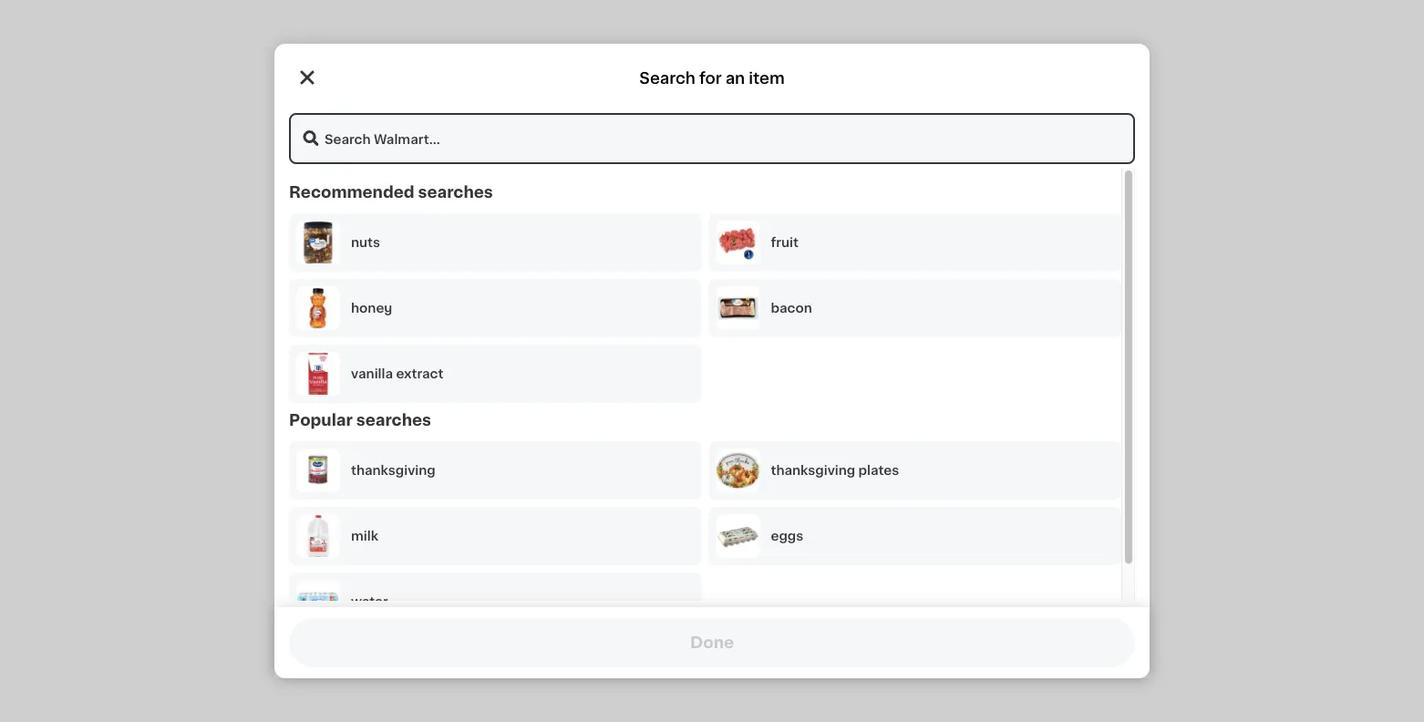 Task type: locate. For each thing, give the bounding box(es) containing it.
vanilla extract link
[[296, 352, 694, 396]]

vanilla extract
[[351, 367, 443, 380]]

searches up nuts link
[[418, 185, 493, 200]]

thanksgiving for thanksgiving plates
[[771, 464, 856, 477]]

none search field inside dialog
[[289, 113, 1135, 164]]

fruit
[[771, 236, 799, 249]]

searches for popular searches
[[356, 413, 431, 428]]

eggs link
[[716, 514, 1114, 558]]

thanksgiving left plates
[[771, 464, 856, 477]]

searches
[[418, 185, 493, 200], [356, 413, 431, 428]]

search list box
[[289, 182, 1122, 638], [289, 213, 1122, 410], [289, 441, 1122, 638]]

an
[[726, 71, 745, 86]]

extract
[[396, 367, 443, 380]]

search list box containing nuts
[[289, 213, 1122, 410]]

thanksgiving
[[351, 464, 436, 477], [771, 464, 856, 477]]

water link
[[296, 580, 694, 624]]

recommended
[[289, 185, 414, 200]]

2 thanksgiving from the left
[[771, 464, 856, 477]]

popular searches
[[289, 413, 431, 428]]

search list box containing recommended searches
[[289, 182, 1122, 638]]

dialog
[[274, 44, 1150, 678]]

0 horizontal spatial thanksgiving
[[351, 464, 436, 477]]

1 horizontal spatial thanksgiving
[[771, 464, 856, 477]]

thanksgiving plates
[[771, 464, 899, 477]]

3 search list box from the top
[[289, 441, 1122, 638]]

eggs image
[[716, 514, 760, 558]]

thanksgiving down popular searches
[[351, 464, 436, 477]]

Search Walmart... field
[[289, 113, 1135, 164]]

searches down vanilla extract
[[356, 413, 431, 428]]

2 search list box from the top
[[289, 213, 1122, 410]]

fruit link
[[716, 221, 1114, 264]]

1 thanksgiving from the left
[[351, 464, 436, 477]]

bacon image
[[716, 286, 760, 330]]

popular
[[289, 413, 353, 428]]

dialog containing search for an item
[[274, 44, 1150, 678]]

bacon
[[771, 302, 812, 315]]

nuts link
[[296, 221, 694, 264]]

1 search list box from the top
[[289, 182, 1122, 638]]

search list box containing thanksgiving
[[289, 441, 1122, 638]]

1 vertical spatial searches
[[356, 413, 431, 428]]

0 vertical spatial searches
[[418, 185, 493, 200]]

bacon link
[[716, 286, 1114, 330]]

None search field
[[289, 113, 1135, 164]]

plates
[[859, 464, 899, 477]]

vanilla extract image
[[296, 352, 340, 396]]

milk image
[[296, 514, 340, 558]]



Task type: describe. For each thing, give the bounding box(es) containing it.
honey
[[351, 302, 392, 315]]

thanksgiving link
[[296, 449, 694, 492]]

nuts image
[[296, 221, 340, 264]]

thanksgiving image
[[296, 449, 340, 492]]

honey image
[[296, 286, 340, 330]]

vanilla
[[351, 367, 393, 380]]

eggs
[[771, 530, 804, 543]]

nuts
[[351, 236, 380, 249]]

honey link
[[296, 286, 694, 330]]

recommended searches
[[289, 185, 493, 200]]

search list box for recommended searches
[[289, 213, 1122, 410]]

milk
[[351, 530, 379, 543]]

item
[[749, 71, 785, 86]]

search
[[640, 71, 696, 86]]

search for an item
[[640, 71, 785, 86]]

thanksgiving for thanksgiving
[[351, 464, 436, 477]]

milk link
[[296, 514, 694, 558]]

thanksgiving plates image
[[716, 449, 760, 492]]

recommended searches group
[[289, 182, 1122, 410]]

searches for recommended searches
[[418, 185, 493, 200]]

for
[[699, 71, 722, 86]]

fruit image
[[716, 221, 760, 264]]

search list box for popular searches
[[289, 441, 1122, 638]]

thanksgiving plates link
[[716, 449, 1114, 492]]

popular searches group
[[289, 410, 1122, 638]]

water
[[351, 595, 388, 608]]



Task type: vqa. For each thing, say whether or not it's contained in the screenshot.
the rightmost BUTCHER
no



